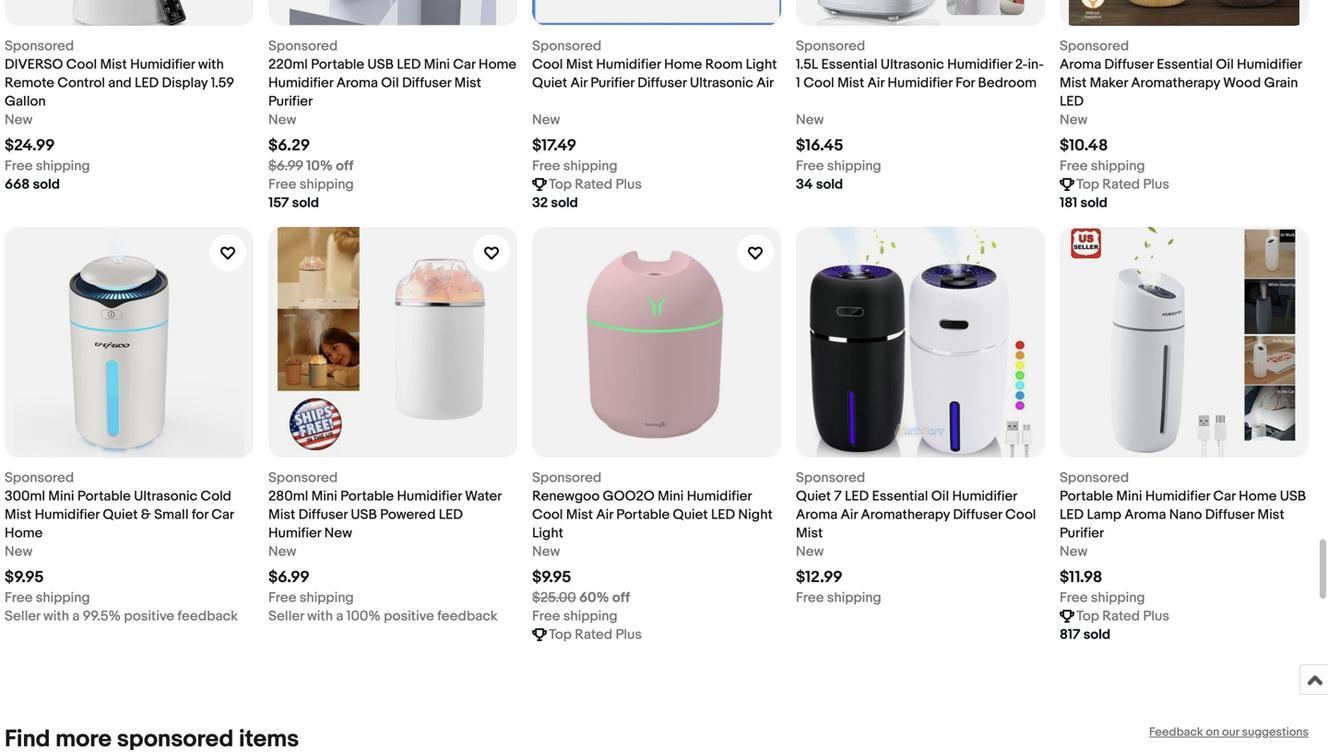 Task type: vqa. For each thing, say whether or not it's contained in the screenshot.
bottommost Pulsar
no



Task type: locate. For each thing, give the bounding box(es) containing it.
top
[[549, 176, 572, 193], [1077, 176, 1100, 193], [1077, 608, 1100, 625], [549, 626, 572, 643]]

with
[[198, 56, 224, 73], [43, 608, 69, 625], [307, 608, 333, 625]]

top rated plus text field up 181 sold
[[1077, 175, 1170, 194]]

1 horizontal spatial with
[[198, 56, 224, 73]]

0 vertical spatial off
[[336, 158, 354, 174]]

home inside sponsored portable mini humidifier car home usb led lamp aroma nano diffuser mist purifier new $11.98 free shipping
[[1239, 488, 1277, 505]]

room
[[705, 56, 743, 73]]

1 seller from the left
[[5, 608, 40, 625]]

sponsored diverso cool mist humidifier with remote control and led display 1.59 gallon new $24.99 free shipping 668 sold
[[5, 38, 234, 193]]

new inside sponsored portable mini humidifier car home usb led lamp aroma nano diffuser mist purifier new $11.98 free shipping
[[1060, 543, 1088, 560]]

sponsored for sponsored portable mini humidifier car home usb led lamp aroma nano diffuser mist purifier new $11.98 free shipping
[[1060, 470, 1129, 486]]

top rated plus up 181 sold text field
[[1077, 176, 1170, 193]]

New text field
[[5, 111, 33, 129], [268, 111, 296, 129], [532, 111, 560, 129], [796, 111, 824, 129], [5, 542, 33, 561], [268, 542, 296, 561], [532, 542, 560, 561]]

2 vertical spatial ultrasonic
[[134, 488, 197, 505]]

sold inside sponsored diverso cool mist humidifier with remote control and led display 1.59 gallon new $24.99 free shipping 668 sold
[[33, 176, 60, 193]]

purifier for $6.29
[[268, 93, 313, 110]]

mist inside sponsored portable mini humidifier car home usb led lamp aroma nano diffuser mist purifier new $11.98 free shipping
[[1258, 507, 1285, 523]]

shipping inside sponsored quiet 7 led essential oil humidifier aroma air aromatherapy diffuser cool mist new $12.99 free shipping
[[827, 590, 882, 606]]

Free shipping text field
[[796, 157, 882, 175], [1060, 157, 1146, 175], [268, 175, 354, 194]]

sponsored text field for $6.29
[[268, 37, 338, 55]]

0 vertical spatial car
[[453, 56, 476, 73]]

sponsored text field up 1.5l at the top
[[796, 37, 866, 55]]

seller down "$6.99" text field
[[268, 608, 304, 625]]

1 vertical spatial ultrasonic
[[690, 75, 754, 91]]

top up 817 sold text box
[[1077, 608, 1100, 625]]

$17.49 text field
[[532, 136, 577, 155]]

new up $17.49
[[532, 112, 560, 128]]

shipping down 60%
[[564, 608, 618, 625]]

humidifier inside sponsored diverso cool mist humidifier with remote control and led display 1.59 gallon new $24.99 free shipping 668 sold
[[130, 56, 195, 73]]

feedback
[[178, 608, 238, 625], [437, 608, 498, 625]]

1 horizontal spatial off
[[613, 590, 630, 606]]

0 vertical spatial purifier
[[591, 75, 635, 91]]

$6.99
[[268, 158, 303, 174], [268, 568, 310, 587]]

led
[[397, 56, 421, 73], [135, 75, 159, 91], [1060, 93, 1084, 110], [845, 488, 869, 505], [439, 507, 463, 523], [711, 507, 735, 523], [1060, 507, 1084, 523]]

essential
[[822, 56, 878, 73], [1157, 56, 1213, 73], [872, 488, 928, 505]]

sponsored text field for $11.98
[[1060, 469, 1129, 487]]

diffuser inside sponsored portable mini humidifier car home usb led lamp aroma nano diffuser mist purifier new $11.98 free shipping
[[1206, 507, 1255, 523]]

shipping
[[36, 158, 90, 174], [564, 158, 618, 174], [827, 158, 882, 174], [1091, 158, 1146, 174], [300, 176, 354, 193], [36, 590, 90, 606], [300, 590, 354, 606], [827, 590, 882, 606], [1091, 590, 1146, 606], [564, 608, 618, 625]]

1 horizontal spatial a
[[336, 608, 343, 625]]

$16.45 text field
[[796, 136, 844, 155]]

2 vertical spatial purifier
[[1060, 525, 1105, 542]]

diffuser
[[1105, 56, 1154, 73], [402, 75, 451, 91], [638, 75, 687, 91], [299, 507, 348, 523], [953, 507, 1003, 523], [1206, 507, 1255, 523]]

181 sold
[[1060, 195, 1108, 211]]

sponsored inside the 'sponsored renewgoo goo2o mini humidifier cool mist air portable quiet led night light new $9.95 $25.00 60% off free shipping'
[[532, 470, 602, 486]]

shipping up 99.5% at the bottom left of page
[[36, 590, 90, 606]]

1 vertical spatial usb
[[1280, 488, 1307, 505]]

free down $12.99 text field
[[796, 590, 824, 606]]

1 horizontal spatial car
[[453, 56, 476, 73]]

free down $11.98 text field
[[1060, 590, 1088, 606]]

led inside sponsored diverso cool mist humidifier with remote control and led display 1.59 gallon new $24.99 free shipping 668 sold
[[135, 75, 159, 91]]

&
[[141, 507, 151, 523]]

quiet
[[532, 75, 568, 91], [796, 488, 831, 505], [103, 507, 138, 523], [673, 507, 708, 523]]

2 horizontal spatial oil
[[1216, 56, 1234, 73]]

$9.95 down 300ml
[[5, 568, 44, 587]]

sponsored text field up maker
[[1060, 37, 1129, 55]]

new up $6.29
[[268, 112, 296, 128]]

sponsored inside sponsored aroma diffuser essential oil humidifier mist maker aromatherapy wood grain led new $10.48 free shipping
[[1060, 38, 1129, 54]]

oil inside sponsored quiet 7 led essential oil humidifier aroma air aromatherapy diffuser cool mist new $12.99 free shipping
[[932, 488, 949, 505]]

sponsored inside sponsored 300ml mini portable ultrasonic cold mist humidifier quiet & small for car home new $9.95 free shipping seller with a 99.5% positive feedback
[[5, 470, 74, 486]]

2 horizontal spatial car
[[1214, 488, 1236, 505]]

humidifier
[[130, 56, 195, 73], [596, 56, 661, 73], [948, 56, 1013, 73], [1237, 56, 1302, 73], [268, 75, 333, 91], [888, 75, 953, 91], [397, 488, 462, 505], [687, 488, 752, 505], [953, 488, 1017, 505], [1146, 488, 1211, 505], [35, 507, 100, 523]]

new text field for cool mist humidifier home room light quiet air purifier diffuser ultrasonic air
[[532, 111, 560, 129]]

cool up $17.49 text field
[[532, 56, 563, 73]]

2 seller from the left
[[268, 608, 304, 625]]

0 horizontal spatial a
[[72, 608, 80, 625]]

new up $9.95 text field
[[5, 543, 33, 560]]

2 horizontal spatial ultrasonic
[[881, 56, 945, 73]]

air up new $17.49 free shipping
[[571, 75, 588, 91]]

0 horizontal spatial top rated plus text field
[[549, 175, 642, 194]]

0 horizontal spatial top rated plus text field
[[549, 626, 642, 644]]

ultrasonic
[[881, 56, 945, 73], [690, 75, 754, 91], [134, 488, 197, 505]]

Top Rated Plus text field
[[549, 175, 642, 194], [1077, 175, 1170, 194]]

280ml
[[268, 488, 308, 505]]

1 horizontal spatial free shipping text field
[[796, 157, 882, 175]]

Free shipping text field
[[5, 157, 90, 175], [532, 157, 618, 175], [5, 589, 90, 607], [268, 589, 354, 607], [796, 589, 882, 607], [1060, 589, 1146, 607], [532, 607, 618, 626]]

sponsored for sponsored cool mist humidifier home room light quiet air purifier diffuser ultrasonic air
[[532, 38, 602, 54]]

rated for $11.98
[[1103, 608, 1140, 625]]

$16.45
[[796, 136, 844, 155]]

mini inside sponsored 280ml mini portable humidifier water mist diffuser usb powered led humifier new new $6.99 free shipping seller with a 100% positive feedback
[[311, 488, 337, 505]]

1 $9.95 from the left
[[5, 568, 44, 587]]

new text field up $12.99 text field
[[796, 542, 824, 561]]

quiet left &
[[103, 507, 138, 523]]

free inside the new $16.45 free shipping 34 sold
[[796, 158, 824, 174]]

top for $10.48
[[1077, 176, 1100, 193]]

1 horizontal spatial purifier
[[591, 75, 635, 91]]

0 horizontal spatial oil
[[381, 75, 399, 91]]

new text field down 'gallon'
[[5, 111, 33, 129]]

32
[[532, 195, 548, 211]]

plus for $17.49
[[616, 176, 642, 193]]

humidifier inside sponsored quiet 7 led essential oil humidifier aroma air aromatherapy diffuser cool mist new $12.99 free shipping
[[953, 488, 1017, 505]]

0 vertical spatial light
[[746, 56, 777, 73]]

positive right 100%
[[384, 608, 434, 625]]

car
[[453, 56, 476, 73], [1214, 488, 1236, 505], [212, 507, 234, 523]]

positive right 99.5% at the bottom left of page
[[124, 608, 174, 625]]

new inside new $17.49 free shipping
[[532, 112, 560, 128]]

$6.99 down humifier
[[268, 568, 310, 587]]

humidifier inside sponsored cool mist humidifier home room light quiet air purifier diffuser ultrasonic air
[[596, 56, 661, 73]]

free
[[5, 158, 33, 174], [532, 158, 560, 174], [796, 158, 824, 174], [1060, 158, 1088, 174], [268, 176, 297, 193], [5, 590, 33, 606], [268, 590, 297, 606], [796, 590, 824, 606], [1060, 590, 1088, 606], [532, 608, 560, 625]]

1
[[796, 75, 801, 91]]

home
[[479, 56, 517, 73], [664, 56, 702, 73], [1239, 488, 1277, 505], [5, 525, 43, 542]]

2 vertical spatial usb
[[351, 507, 377, 523]]

sponsored text field up '220ml'
[[268, 37, 338, 55]]

new text field up $9.95 text box
[[532, 542, 560, 561]]

rated
[[575, 176, 613, 193], [1103, 176, 1140, 193], [1103, 608, 1140, 625], [575, 626, 613, 643]]

sponsored for sponsored renewgoo goo2o mini humidifier cool mist air portable quiet led night light new $9.95 $25.00 60% off free shipping
[[532, 470, 602, 486]]

1 horizontal spatial ultrasonic
[[690, 75, 754, 91]]

new up $10.48 text field at the top of page
[[1060, 112, 1088, 128]]

sponsored text field for $17.49
[[532, 37, 602, 55]]

mist inside sponsored 300ml mini portable ultrasonic cold mist humidifier quiet & small for car home new $9.95 free shipping seller with a 99.5% positive feedback
[[5, 507, 32, 523]]

shipping up 34 sold text box
[[827, 158, 882, 174]]

99.5%
[[83, 608, 121, 625]]

rated up 181 sold text field
[[1103, 176, 1140, 193]]

diffuser inside sponsored quiet 7 led essential oil humidifier aroma air aromatherapy diffuser cool mist new $12.99 free shipping
[[953, 507, 1003, 523]]

top rated plus for $11.98
[[1077, 608, 1170, 625]]

usb inside sponsored 280ml mini portable humidifier water mist diffuser usb powered led humifier new new $6.99 free shipping seller with a 100% positive feedback
[[351, 507, 377, 523]]

new up $9.95 text box
[[532, 543, 560, 560]]

1 horizontal spatial $9.95
[[532, 568, 572, 587]]

mist inside sponsored 1.5l essential ultrasonic humidifier 2-in- 1 cool mist air humidifier for bedroom
[[838, 75, 865, 91]]

mini for free
[[311, 488, 337, 505]]

free shipping text field for $10.48
[[1060, 157, 1146, 175]]

top up 181 sold text field
[[1077, 176, 1100, 193]]

0 vertical spatial usb
[[368, 56, 394, 73]]

free shipping text field down $16.45 text box
[[796, 157, 882, 175]]

sponsored text field for $10.48
[[1060, 37, 1129, 55]]

157 sold text field
[[268, 194, 319, 212]]

water
[[465, 488, 502, 505]]

new inside sponsored quiet 7 led essential oil humidifier aroma air aromatherapy diffuser cool mist new $12.99 free shipping
[[796, 543, 824, 560]]

purifier down lamp at the right bottom of the page
[[1060, 525, 1105, 542]]

0 horizontal spatial aromatherapy
[[861, 507, 950, 523]]

new
[[5, 112, 33, 128], [268, 112, 296, 128], [532, 112, 560, 128], [796, 112, 824, 128], [1060, 112, 1088, 128], [324, 525, 352, 542], [5, 543, 33, 560], [268, 543, 296, 560], [532, 543, 560, 560], [796, 543, 824, 560], [1060, 543, 1088, 560]]

34
[[796, 176, 813, 193]]

air right 1
[[868, 75, 885, 91]]

sponsored inside sponsored 1.5l essential ultrasonic humidifier 2-in- 1 cool mist air humidifier for bedroom
[[796, 38, 866, 54]]

top rated plus up the 32 sold text box
[[549, 176, 642, 193]]

with inside sponsored diverso cool mist humidifier with remote control and led display 1.59 gallon new $24.99 free shipping 668 sold
[[198, 56, 224, 73]]

10%
[[306, 158, 333, 174]]

1 feedback from the left
[[178, 608, 238, 625]]

top up the 32 sold text box
[[549, 176, 572, 193]]

$24.99
[[5, 136, 55, 155]]

free shipping text field down 10%
[[268, 175, 354, 194]]

0 horizontal spatial ultrasonic
[[134, 488, 197, 505]]

1 horizontal spatial top rated plus text field
[[1077, 607, 1170, 626]]

New text field
[[1060, 111, 1088, 129], [796, 542, 824, 561], [1060, 542, 1088, 561]]

free down $10.48
[[1060, 158, 1088, 174]]

sponsored
[[5, 38, 74, 54], [268, 38, 338, 54], [532, 38, 602, 54], [796, 38, 866, 54], [1060, 38, 1129, 54], [5, 470, 74, 486], [268, 470, 338, 486], [532, 470, 602, 486], [796, 470, 866, 486], [1060, 470, 1129, 486]]

a inside sponsored 300ml mini portable ultrasonic cold mist humidifier quiet & small for car home new $9.95 free shipping seller with a 99.5% positive feedback
[[72, 608, 80, 625]]

aroma inside sponsored portable mini humidifier car home usb led lamp aroma nano diffuser mist purifier new $11.98 free shipping
[[1125, 507, 1167, 523]]

sponsored text field up 7
[[796, 469, 866, 487]]

$6.29 text field
[[268, 136, 310, 155]]

sponsored inside sponsored quiet 7 led essential oil humidifier aroma air aromatherapy diffuser cool mist new $12.99 free shipping
[[796, 470, 866, 486]]

free shipping text field down $24.99
[[5, 157, 90, 175]]

off inside the 'sponsored renewgoo goo2o mini humidifier cool mist air portable quiet led night light new $9.95 $25.00 60% off free shipping'
[[613, 590, 630, 606]]

in-
[[1028, 56, 1044, 73]]

new text field up $17.49
[[532, 111, 560, 129]]

light down renewgoo
[[532, 525, 564, 542]]

Sponsored text field
[[5, 37, 74, 55], [268, 37, 338, 55], [796, 37, 866, 55], [1060, 37, 1129, 55], [5, 469, 74, 487], [796, 469, 866, 487], [1060, 469, 1129, 487]]

$12.99
[[796, 568, 843, 587]]

sold
[[33, 176, 60, 193], [816, 176, 843, 193], [292, 195, 319, 211], [551, 195, 578, 211], [1081, 195, 1108, 211], [1084, 626, 1111, 643]]

top rated plus for $10.48
[[1077, 176, 1170, 193]]

usb inside sponsored 220ml portable usb led mini car home humidifier aroma oil diffuser mist purifier new $6.29 $6.99 10% off free shipping 157 sold
[[368, 56, 394, 73]]

portable up powered
[[341, 488, 394, 505]]

air left 1
[[757, 75, 774, 91]]

free down $17.49
[[532, 158, 560, 174]]

free shipping text field for $16.45
[[796, 157, 882, 175]]

1 top rated plus text field from the left
[[549, 175, 642, 194]]

2 $9.95 from the left
[[532, 568, 572, 587]]

new down 'gallon'
[[5, 112, 33, 128]]

sponsored 220ml portable usb led mini car home humidifier aroma oil diffuser mist purifier new $6.29 $6.99 10% off free shipping 157 sold
[[268, 38, 517, 211]]

diffuser inside sponsored cool mist humidifier home room light quiet air purifier diffuser ultrasonic air
[[638, 75, 687, 91]]

shipping inside sponsored 220ml portable usb led mini car home humidifier aroma oil diffuser mist purifier new $6.29 $6.99 10% off free shipping 157 sold
[[300, 176, 354, 193]]

0 horizontal spatial purifier
[[268, 93, 313, 110]]

$6.99 down $6.29
[[268, 158, 303, 174]]

purifier for $11.98
[[1060, 525, 1105, 542]]

0 horizontal spatial $9.95
[[5, 568, 44, 587]]

free inside sponsored 220ml portable usb led mini car home humidifier aroma oil diffuser mist purifier new $6.29 $6.99 10% off free shipping 157 sold
[[268, 176, 297, 193]]

2 top rated plus text field from the left
[[1077, 175, 1170, 194]]

gallon
[[5, 93, 46, 110]]

bedroom
[[978, 75, 1037, 91]]

new text field up $11.98 text field
[[1060, 542, 1088, 561]]

sponsored text field for $12.99
[[796, 469, 866, 487]]

free up 157
[[268, 176, 297, 193]]

free up 668
[[5, 158, 33, 174]]

off right 10%
[[336, 158, 354, 174]]

new inside the new $16.45 free shipping 34 sold
[[796, 112, 824, 128]]

free shipping text field for $9.95
[[5, 589, 90, 607]]

sponsored text field for $6.99
[[268, 469, 338, 487]]

shipping up 100%
[[300, 590, 354, 606]]

1 horizontal spatial feedback
[[437, 608, 498, 625]]

new up $12.99 text field
[[796, 543, 824, 560]]

shipping inside sponsored aroma diffuser essential oil humidifier mist maker aromatherapy wood grain led new $10.48 free shipping
[[1091, 158, 1146, 174]]

off inside sponsored 220ml portable usb led mini car home humidifier aroma oil diffuser mist purifier new $6.29 $6.99 10% off free shipping 157 sold
[[336, 158, 354, 174]]

new up $16.45 text box
[[796, 112, 824, 128]]

plus down sponsored portable mini humidifier car home usb led lamp aroma nano diffuser mist purifier new $11.98 free shipping
[[1144, 608, 1170, 625]]

plus down previous price $25.00 60% off text box
[[616, 626, 642, 643]]

cool
[[66, 56, 97, 73], [532, 56, 563, 73], [804, 75, 835, 91], [532, 507, 563, 523], [1006, 507, 1036, 523]]

list containing $24.99
[[5, 0, 1324, 674]]

usb
[[368, 56, 394, 73], [1280, 488, 1307, 505], [351, 507, 377, 523]]

1 vertical spatial car
[[1214, 488, 1236, 505]]

mini inside the 'sponsored renewgoo goo2o mini humidifier cool mist air portable quiet led night light new $9.95 $25.00 60% off free shipping'
[[658, 488, 684, 505]]

0 vertical spatial aromatherapy
[[1131, 75, 1221, 91]]

0 vertical spatial ultrasonic
[[881, 56, 945, 73]]

1 $6.99 from the top
[[268, 158, 303, 174]]

quiet up $17.49 text field
[[532, 75, 568, 91]]

diffuser inside sponsored 220ml portable usb led mini car home humidifier aroma oil diffuser mist purifier new $6.29 $6.99 10% off free shipping 157 sold
[[402, 75, 451, 91]]

air down 7
[[841, 507, 858, 523]]

top rated plus text field up 817 sold at right bottom
[[1077, 607, 1170, 626]]

0 horizontal spatial feedback
[[178, 608, 238, 625]]

mist
[[100, 56, 127, 73], [566, 56, 593, 73], [454, 75, 481, 91], [838, 75, 865, 91], [1060, 75, 1087, 91], [5, 507, 32, 523], [268, 507, 295, 523], [566, 507, 593, 523], [1258, 507, 1285, 523], [796, 525, 823, 542]]

top rated plus up 817 sold text box
[[1077, 608, 1170, 625]]

feedback inside sponsored 300ml mini portable ultrasonic cold mist humidifier quiet & small for car home new $9.95 free shipping seller with a 99.5% positive feedback
[[178, 608, 238, 625]]

sponsored text field up lamp at the right bottom of the page
[[1060, 469, 1129, 487]]

free shipping text field down $10.48
[[1060, 157, 1146, 175]]

1 horizontal spatial positive
[[384, 608, 434, 625]]

817 sold text field
[[1060, 626, 1111, 644]]

rated up the 32 sold text box
[[575, 176, 613, 193]]

2 positive from the left
[[384, 608, 434, 625]]

1 horizontal spatial light
[[746, 56, 777, 73]]

220ml
[[268, 56, 308, 73]]

1 vertical spatial purifier
[[268, 93, 313, 110]]

mini for $9.95
[[48, 488, 74, 505]]

2 vertical spatial oil
[[932, 488, 949, 505]]

with left 99.5% at the bottom left of page
[[43, 608, 69, 625]]

mist inside sponsored diverso cool mist humidifier with remote control and led display 1.59 gallon new $24.99 free shipping 668 sold
[[100, 56, 127, 73]]

sponsored text field for $24.99
[[5, 37, 74, 55]]

new text field up $6.29
[[268, 111, 296, 129]]

2 $6.99 from the top
[[268, 568, 310, 587]]

goo2o
[[603, 488, 655, 505]]

$9.95 inside sponsored 300ml mini portable ultrasonic cold mist humidifier quiet & small for car home new $9.95 free shipping seller with a 99.5% positive feedback
[[5, 568, 44, 587]]

rated up 817 sold text box
[[1103, 608, 1140, 625]]

cool left lamp at the right bottom of the page
[[1006, 507, 1036, 523]]

free up "34"
[[796, 158, 824, 174]]

new text field up $16.45 text box
[[796, 111, 824, 129]]

rated down 60%
[[575, 626, 613, 643]]

purifier down '220ml'
[[268, 93, 313, 110]]

a left 100%
[[336, 608, 343, 625]]

free inside sponsored aroma diffuser essential oil humidifier mist maker aromatherapy wood grain led new $10.48 free shipping
[[1060, 158, 1088, 174]]

1.5l
[[796, 56, 819, 73]]

feedback
[[1150, 725, 1204, 739]]

0 horizontal spatial light
[[532, 525, 564, 542]]

sold right 32
[[551, 195, 578, 211]]

purifier up new $17.49 free shipping
[[591, 75, 635, 91]]

renewgoo
[[532, 488, 600, 505]]

1 horizontal spatial aromatherapy
[[1131, 75, 1221, 91]]

sponsored for sponsored 1.5l essential ultrasonic humidifier 2-in- 1 cool mist air humidifier for bedroom
[[796, 38, 866, 54]]

top down $25.00
[[549, 626, 572, 643]]

new text field for 280ml mini portable humidifier water mist diffuser usb powered led humifier new
[[268, 542, 296, 561]]

2 horizontal spatial with
[[307, 608, 333, 625]]

2 feedback from the left
[[437, 608, 498, 625]]

new text field up $9.95 text field
[[5, 542, 33, 561]]

mini
[[424, 56, 450, 73], [48, 488, 74, 505], [311, 488, 337, 505], [658, 488, 684, 505], [1117, 488, 1143, 505]]

shipping up '668 sold' "text field"
[[36, 158, 90, 174]]

0 vertical spatial oil
[[1216, 56, 1234, 73]]

0 vertical spatial $6.99
[[268, 158, 303, 174]]

free shipping text field down $9.95 text field
[[5, 589, 90, 607]]

mist inside sponsored 220ml portable usb led mini car home humidifier aroma oil diffuser mist purifier new $6.29 $6.99 10% off free shipping 157 sold
[[454, 75, 481, 91]]

1 vertical spatial $6.99
[[268, 568, 310, 587]]

sponsored for sponsored diverso cool mist humidifier with remote control and led display 1.59 gallon new $24.99 free shipping 668 sold
[[5, 38, 74, 54]]

0 horizontal spatial positive
[[124, 608, 174, 625]]

and
[[108, 75, 132, 91]]

plus down new $17.49 free shipping
[[616, 176, 642, 193]]

aromatherapy inside sponsored quiet 7 led essential oil humidifier aroma air aromatherapy diffuser cool mist new $12.99 free shipping
[[861, 507, 950, 523]]

diffuser inside sponsored 280ml mini portable humidifier water mist diffuser usb powered led humifier new new $6.99 free shipping seller with a 100% positive feedback
[[299, 507, 348, 523]]

new up $11.98 text field
[[1060, 543, 1088, 560]]

led inside sponsored 280ml mini portable humidifier water mist diffuser usb powered led humifier new new $6.99 free shipping seller with a 100% positive feedback
[[439, 507, 463, 523]]

sold right 668
[[33, 176, 60, 193]]

free shipping text field down $12.99 text field
[[796, 589, 882, 607]]

remote
[[5, 75, 54, 91]]

new text field for 1.5l essential ultrasonic humidifier 2-in- 1 cool mist air humidifier for bedroom
[[796, 111, 824, 129]]

light right room
[[746, 56, 777, 73]]

cool up the control
[[66, 56, 97, 73]]

light inside sponsored cool mist humidifier home room light quiet air purifier diffuser ultrasonic air
[[746, 56, 777, 73]]

1 horizontal spatial oil
[[932, 488, 949, 505]]

free shipping text field down $17.49 text field
[[532, 157, 618, 175]]

sold inside the new $16.45 free shipping 34 sold
[[816, 176, 843, 193]]

powered
[[380, 507, 436, 523]]

1 horizontal spatial top rated plus text field
[[1077, 175, 1170, 194]]

aroma
[[1060, 56, 1102, 73], [336, 75, 378, 91], [796, 507, 838, 523], [1125, 507, 1167, 523]]

free inside sponsored quiet 7 led essential oil humidifier aroma air aromatherapy diffuser cool mist new $12.99 free shipping
[[796, 590, 824, 606]]

1 a from the left
[[72, 608, 80, 625]]

1 vertical spatial oil
[[381, 75, 399, 91]]

1 vertical spatial light
[[532, 525, 564, 542]]

sold right 157
[[292, 195, 319, 211]]

2 horizontal spatial purifier
[[1060, 525, 1105, 542]]

free shipping text field for $12.99
[[796, 589, 882, 607]]

sponsored quiet 7 led essential oil humidifier aroma air aromatherapy diffuser cool mist new $12.99 free shipping
[[796, 470, 1036, 606]]

free down "$6.99" text field
[[268, 590, 297, 606]]

cool inside the 'sponsored renewgoo goo2o mini humidifier cool mist air portable quiet led night light new $9.95 $25.00 60% off free shipping'
[[532, 507, 563, 523]]

grain
[[1265, 75, 1299, 91]]

portable
[[311, 56, 364, 73], [77, 488, 131, 505], [341, 488, 394, 505], [1060, 488, 1114, 505], [616, 507, 670, 523]]

0 horizontal spatial car
[[212, 507, 234, 523]]

shipping down '$11.98'
[[1091, 590, 1146, 606]]

a left 99.5% at the bottom left of page
[[72, 608, 80, 625]]

2 horizontal spatial free shipping text field
[[1060, 157, 1146, 175]]

positive
[[124, 608, 174, 625], [384, 608, 434, 625]]

Sponsored text field
[[532, 37, 602, 55], [268, 469, 338, 487], [532, 469, 602, 487]]

1 positive from the left
[[124, 608, 174, 625]]

Top Rated Plus text field
[[1077, 607, 1170, 626], [549, 626, 642, 644]]

new text field down humifier
[[268, 542, 296, 561]]

sold right 181
[[1081, 195, 1108, 211]]

off
[[336, 158, 354, 174], [613, 590, 630, 606]]

cool down renewgoo
[[532, 507, 563, 523]]

oil inside sponsored 220ml portable usb led mini car home humidifier aroma oil diffuser mist purifier new $6.29 $6.99 10% off free shipping 157 sold
[[381, 75, 399, 91]]

air
[[571, 75, 588, 91], [757, 75, 774, 91], [868, 75, 885, 91], [596, 507, 613, 523], [841, 507, 858, 523]]

aromatherapy
[[1131, 75, 1221, 91], [861, 507, 950, 523]]

0 horizontal spatial seller
[[5, 608, 40, 625]]

$9.95
[[5, 568, 44, 587], [532, 568, 572, 587]]

quiet inside sponsored cool mist humidifier home room light quiet air purifier diffuser ultrasonic air
[[532, 75, 568, 91]]

humidifier inside sponsored 300ml mini portable ultrasonic cold mist humidifier quiet & small for car home new $9.95 free shipping seller with a 99.5% positive feedback
[[35, 507, 100, 523]]

car inside sponsored 300ml mini portable ultrasonic cold mist humidifier quiet & small for car home new $9.95 free shipping seller with a 99.5% positive feedback
[[212, 507, 234, 523]]

cool inside sponsored quiet 7 led essential oil humidifier aroma air aromatherapy diffuser cool mist new $12.99 free shipping
[[1006, 507, 1036, 523]]

7
[[834, 488, 842, 505]]

sold right '817'
[[1084, 626, 1111, 643]]

shipping down $17.49 text field
[[564, 158, 618, 174]]

top rated plus
[[549, 176, 642, 193], [1077, 176, 1170, 193], [1077, 608, 1170, 625], [549, 626, 642, 643]]

new text field for $12.99
[[796, 542, 824, 561]]

1 horizontal spatial seller
[[268, 608, 304, 625]]

sponsored for sponsored quiet 7 led essential oil humidifier aroma air aromatherapy diffuser cool mist new $12.99 free shipping
[[796, 470, 866, 486]]

cool right 1
[[804, 75, 835, 91]]

led inside sponsored quiet 7 led essential oil humidifier aroma air aromatherapy diffuser cool mist new $12.99 free shipping
[[845, 488, 869, 505]]

purifier
[[591, 75, 635, 91], [268, 93, 313, 110], [1060, 525, 1105, 542]]

$9.95 up $25.00
[[532, 568, 572, 587]]

oil
[[1216, 56, 1234, 73], [381, 75, 399, 91], [932, 488, 949, 505]]

1 vertical spatial aromatherapy
[[861, 507, 950, 523]]

top rated plus text field down 60%
[[549, 626, 642, 644]]

free shipping text field down '$11.98'
[[1060, 589, 1146, 607]]

mist inside sponsored aroma diffuser essential oil humidifier mist maker aromatherapy wood grain led new $10.48 free shipping
[[1060, 75, 1087, 91]]

portable up lamp at the right bottom of the page
[[1060, 488, 1114, 505]]

new inside sponsored aroma diffuser essential oil humidifier mist maker aromatherapy wood grain led new $10.48 free shipping
[[1060, 112, 1088, 128]]

shipping down $10.48 text field at the top of page
[[1091, 158, 1146, 174]]

1 vertical spatial off
[[613, 590, 630, 606]]

0 horizontal spatial off
[[336, 158, 354, 174]]

2 a from the left
[[336, 608, 343, 625]]

0 horizontal spatial with
[[43, 608, 69, 625]]

list
[[5, 0, 1324, 674]]

2 vertical spatial car
[[212, 507, 234, 523]]

sponsored text field up diverso
[[5, 37, 74, 55]]

a
[[72, 608, 80, 625], [336, 608, 343, 625]]

free inside sponsored 300ml mini portable ultrasonic cold mist humidifier quiet & small for car home new $9.95 free shipping seller with a 99.5% positive feedback
[[5, 590, 33, 606]]



Task type: describe. For each thing, give the bounding box(es) containing it.
lamp
[[1087, 507, 1122, 523]]

ultrasonic inside sponsored 1.5l essential ultrasonic humidifier 2-in- 1 cool mist air humidifier for bedroom
[[881, 56, 945, 73]]

rated for $17.49
[[575, 176, 613, 193]]

$25.00
[[532, 590, 576, 606]]

$10.48
[[1060, 136, 1108, 155]]

free inside new $17.49 free shipping
[[532, 158, 560, 174]]

sponsored 300ml mini portable ultrasonic cold mist humidifier quiet & small for car home new $9.95 free shipping seller with a 99.5% positive feedback
[[5, 470, 238, 625]]

our
[[1222, 725, 1240, 739]]

with inside sponsored 300ml mini portable ultrasonic cold mist humidifier quiet & small for car home new $9.95 free shipping seller with a 99.5% positive feedback
[[43, 608, 69, 625]]

top for $17.49
[[549, 176, 572, 193]]

feedback on our suggestions link
[[1150, 725, 1309, 739]]

sponsored for sponsored 220ml portable usb led mini car home humidifier aroma oil diffuser mist purifier new $6.29 $6.99 10% off free shipping 157 sold
[[268, 38, 338, 54]]

new text field for diverso cool mist humidifier with remote control and led display 1.59 gallon
[[5, 111, 33, 129]]

free shipping text field for $11.98
[[1060, 589, 1146, 607]]

shipping inside sponsored diverso cool mist humidifier with remote control and led display 1.59 gallon new $24.99 free shipping 668 sold
[[36, 158, 90, 174]]

seller inside sponsored 280ml mini portable humidifier water mist diffuser usb powered led humifier new new $6.99 free shipping seller with a 100% positive feedback
[[268, 608, 304, 625]]

night
[[738, 507, 773, 523]]

new text field for $11.98
[[1060, 542, 1088, 561]]

home inside sponsored 300ml mini portable ultrasonic cold mist humidifier quiet & small for car home new $9.95 free shipping seller with a 99.5% positive feedback
[[5, 525, 43, 542]]

1.59
[[211, 75, 234, 91]]

32 sold text field
[[532, 194, 578, 212]]

aroma inside sponsored quiet 7 led essential oil humidifier aroma air aromatherapy diffuser cool mist new $12.99 free shipping
[[796, 507, 838, 523]]

32 sold
[[532, 195, 578, 211]]

new text field for 220ml portable usb led mini car home humidifier aroma oil diffuser mist purifier
[[268, 111, 296, 129]]

air inside sponsored quiet 7 led essential oil humidifier aroma air aromatherapy diffuser cool mist new $12.99 free shipping
[[841, 507, 858, 523]]

$6.99 inside sponsored 220ml portable usb led mini car home humidifier aroma oil diffuser mist purifier new $6.29 $6.99 10% off free shipping 157 sold
[[268, 158, 303, 174]]

display
[[162, 75, 208, 91]]

top rated plus text field for $10.48
[[1077, 175, 1170, 194]]

mist inside sponsored 280ml mini portable humidifier water mist diffuser usb powered led humifier new new $6.99 free shipping seller with a 100% positive feedback
[[268, 507, 295, 523]]

sponsored 280ml mini portable humidifier water mist diffuser usb powered led humifier new new $6.99 free shipping seller with a 100% positive feedback
[[268, 470, 502, 625]]

diverso
[[5, 56, 63, 73]]

new text field for $10.48
[[1060, 111, 1088, 129]]

portable inside sponsored 220ml portable usb led mini car home humidifier aroma oil diffuser mist purifier new $6.29 $6.99 10% off free shipping 157 sold
[[311, 56, 364, 73]]

free shipping text field down 60%
[[532, 607, 618, 626]]

new text field for 300ml mini portable ultrasonic cold mist humidifier quiet & small for car home
[[5, 542, 33, 561]]

817 sold
[[1060, 626, 1111, 643]]

668
[[5, 176, 30, 193]]

nano
[[1170, 507, 1203, 523]]

humidifier inside sponsored aroma diffuser essential oil humidifier mist maker aromatherapy wood grain led new $10.48 free shipping
[[1237, 56, 1302, 73]]

led inside sponsored aroma diffuser essential oil humidifier mist maker aromatherapy wood grain led new $10.48 free shipping
[[1060, 93, 1084, 110]]

light inside the 'sponsored renewgoo goo2o mini humidifier cool mist air portable quiet led night light new $9.95 $25.00 60% off free shipping'
[[532, 525, 564, 542]]

home inside sponsored cool mist humidifier home room light quiet air purifier diffuser ultrasonic air
[[664, 56, 702, 73]]

new text field for renewgoo goo2o mini humidifier cool mist air portable quiet led night light
[[532, 542, 560, 561]]

humidifier inside sponsored portable mini humidifier car home usb led lamp aroma nano diffuser mist purifier new $11.98 free shipping
[[1146, 488, 1211, 505]]

essential inside sponsored quiet 7 led essential oil humidifier aroma air aromatherapy diffuser cool mist new $12.99 free shipping
[[872, 488, 928, 505]]

mist inside the 'sponsored renewgoo goo2o mini humidifier cool mist air portable quiet led night light new $9.95 $25.00 60% off free shipping'
[[566, 507, 593, 523]]

air inside the 'sponsored renewgoo goo2o mini humidifier cool mist air portable quiet led night light new $9.95 $25.00 60% off free shipping'
[[596, 507, 613, 523]]

$11.98
[[1060, 568, 1103, 587]]

300ml
[[5, 488, 45, 505]]

sponsored text field for $9.95
[[532, 469, 602, 487]]

led inside sponsored portable mini humidifier car home usb led lamp aroma nano diffuser mist purifier new $11.98 free shipping
[[1060, 507, 1084, 523]]

air inside sponsored 1.5l essential ultrasonic humidifier 2-in- 1 cool mist air humidifier for bedroom
[[868, 75, 885, 91]]

previous price $6.99 10% off text field
[[268, 157, 354, 175]]

led inside the 'sponsored renewgoo goo2o mini humidifier cool mist air portable quiet led night light new $9.95 $25.00 60% off free shipping'
[[711, 507, 735, 523]]

feedback inside sponsored 280ml mini portable humidifier water mist diffuser usb powered led humifier new new $6.99 free shipping seller with a 100% positive feedback
[[437, 608, 498, 625]]

essential inside sponsored aroma diffuser essential oil humidifier mist maker aromatherapy wood grain led new $10.48 free shipping
[[1157, 56, 1213, 73]]

aroma inside sponsored 220ml portable usb led mini car home humidifier aroma oil diffuser mist purifier new $6.29 $6.99 10% off free shipping 157 sold
[[336, 75, 378, 91]]

new $17.49 free shipping
[[532, 112, 618, 174]]

new inside sponsored 220ml portable usb led mini car home humidifier aroma oil diffuser mist purifier new $6.29 $6.99 10% off free shipping 157 sold
[[268, 112, 296, 128]]

wood
[[1224, 75, 1261, 91]]

a inside sponsored 280ml mini portable humidifier water mist diffuser usb powered led humifier new new $6.99 free shipping seller with a 100% positive feedback
[[336, 608, 343, 625]]

plus for $11.98
[[1144, 608, 1170, 625]]

new down humifier
[[268, 543, 296, 560]]

Seller with a 99.5% positive feedback text field
[[5, 607, 238, 626]]

small
[[154, 507, 189, 523]]

rated for $10.48
[[1103, 176, 1140, 193]]

free shipping text field for $17.49
[[532, 157, 618, 175]]

sponsored portable mini humidifier car home usb led lamp aroma nano diffuser mist purifier new $11.98 free shipping
[[1060, 470, 1307, 606]]

817
[[1060, 626, 1081, 643]]

ultrasonic inside sponsored 300ml mini portable ultrasonic cold mist humidifier quiet & small for car home new $9.95 free shipping seller with a 99.5% positive feedback
[[134, 488, 197, 505]]

shipping inside new $17.49 free shipping
[[564, 158, 618, 174]]

seller inside sponsored 300ml mini portable ultrasonic cold mist humidifier quiet & small for car home new $9.95 free shipping seller with a 99.5% positive feedback
[[5, 608, 40, 625]]

diffuser inside sponsored aroma diffuser essential oil humidifier mist maker aromatherapy wood grain led new $10.48 free shipping
[[1105, 56, 1154, 73]]

$17.49
[[532, 136, 577, 155]]

sponsored for sponsored 280ml mini portable humidifier water mist diffuser usb powered led humifier new new $6.99 free shipping seller with a 100% positive feedback
[[268, 470, 338, 486]]

aroma inside sponsored aroma diffuser essential oil humidifier mist maker aromatherapy wood grain led new $10.48 free shipping
[[1060, 56, 1102, 73]]

top for $11.98
[[1077, 608, 1100, 625]]

ultrasonic inside sponsored cool mist humidifier home room light quiet air purifier diffuser ultrasonic air
[[690, 75, 754, 91]]

sold inside text field
[[1081, 195, 1108, 211]]

top rated plus down 60%
[[549, 626, 642, 643]]

34 sold text field
[[796, 175, 843, 194]]

free shipping text field for $6.99
[[268, 589, 354, 607]]

cool inside sponsored diverso cool mist humidifier with remote control and led display 1.59 gallon new $24.99 free shipping 668 sold
[[66, 56, 97, 73]]

humifier
[[268, 525, 321, 542]]

60%
[[579, 590, 609, 606]]

Seller with a 100% positive feedback text field
[[268, 607, 498, 626]]

new inside the 'sponsored renewgoo goo2o mini humidifier cool mist air portable quiet led night light new $9.95 $25.00 60% off free shipping'
[[532, 543, 560, 560]]

free inside sponsored 280ml mini portable humidifier water mist diffuser usb powered led humifier new new $6.99 free shipping seller with a 100% positive feedback
[[268, 590, 297, 606]]

$24.99 text field
[[5, 136, 55, 155]]

portable inside the 'sponsored renewgoo goo2o mini humidifier cool mist air portable quiet led night light new $9.95 $25.00 60% off free shipping'
[[616, 507, 670, 523]]

new right humifier
[[324, 525, 352, 542]]

quiet inside the 'sponsored renewgoo goo2o mini humidifier cool mist air portable quiet led night light new $9.95 $25.00 60% off free shipping'
[[673, 507, 708, 523]]

humidifier inside sponsored 220ml portable usb led mini car home humidifier aroma oil diffuser mist purifier new $6.29 $6.99 10% off free shipping 157 sold
[[268, 75, 333, 91]]

previous price $25.00 60% off text field
[[532, 589, 630, 607]]

2-
[[1016, 56, 1028, 73]]

157
[[268, 195, 289, 211]]

essential inside sponsored 1.5l essential ultrasonic humidifier 2-in- 1 cool mist air humidifier for bedroom
[[822, 56, 878, 73]]

aromatherapy inside sponsored aroma diffuser essential oil humidifier mist maker aromatherapy wood grain led new $10.48 free shipping
[[1131, 75, 1221, 91]]

oil inside sponsored aroma diffuser essential oil humidifier mist maker aromatherapy wood grain led new $10.48 free shipping
[[1216, 56, 1234, 73]]

shipping inside sponsored portable mini humidifier car home usb led lamp aroma nano diffuser mist purifier new $11.98 free shipping
[[1091, 590, 1146, 606]]

181
[[1060, 195, 1078, 211]]

maker
[[1090, 75, 1128, 91]]

$11.98 text field
[[1060, 568, 1103, 587]]

on
[[1206, 725, 1220, 739]]

sponsored renewgoo goo2o mini humidifier cool mist air portable quiet led night light new $9.95 $25.00 60% off free shipping
[[532, 470, 773, 625]]

sponsored for sponsored 300ml mini portable ultrasonic cold mist humidifier quiet & small for car home new $9.95 free shipping seller with a 99.5% positive feedback
[[5, 470, 74, 486]]

sponsored for sponsored aroma diffuser essential oil humidifier mist maker aromatherapy wood grain led new $10.48 free shipping
[[1060, 38, 1129, 54]]

humidifier inside the 'sponsored renewgoo goo2o mini humidifier cool mist air portable quiet led night light new $9.95 $25.00 60% off free shipping'
[[687, 488, 752, 505]]

suggestions
[[1242, 725, 1309, 739]]

$9.95 text field
[[532, 568, 572, 587]]

0 horizontal spatial free shipping text field
[[268, 175, 354, 194]]

mini inside sponsored 220ml portable usb led mini car home humidifier aroma oil diffuser mist purifier new $6.29 $6.99 10% off free shipping 157 sold
[[424, 56, 450, 73]]

$6.29
[[268, 136, 310, 155]]

sponsored cool mist humidifier home room light quiet air purifier diffuser ultrasonic air
[[532, 38, 777, 91]]

top rated plus text field for $17.49
[[549, 175, 642, 194]]

$12.99 text field
[[796, 568, 843, 587]]

mini for $11.98
[[1117, 488, 1143, 505]]

$10.48 text field
[[1060, 136, 1108, 155]]

control
[[57, 75, 105, 91]]

shipping inside the new $16.45 free shipping 34 sold
[[827, 158, 882, 174]]

cool inside sponsored 1.5l essential ultrasonic humidifier 2-in- 1 cool mist air humidifier for bedroom
[[804, 75, 835, 91]]

new $16.45 free shipping 34 sold
[[796, 112, 882, 193]]

for
[[956, 75, 975, 91]]

free inside sponsored diverso cool mist humidifier with remote control and led display 1.59 gallon new $24.99 free shipping 668 sold
[[5, 158, 33, 174]]

$6.99 text field
[[268, 568, 310, 587]]

sold inside sponsored 220ml portable usb led mini car home humidifier aroma oil diffuser mist purifier new $6.29 $6.99 10% off free shipping 157 sold
[[292, 195, 319, 211]]

new inside sponsored diverso cool mist humidifier with remote control and led display 1.59 gallon new $24.99 free shipping 668 sold
[[5, 112, 33, 128]]

sponsored 1.5l essential ultrasonic humidifier 2-in- 1 cool mist air humidifier for bedroom
[[796, 38, 1044, 91]]

new inside sponsored 300ml mini portable ultrasonic cold mist humidifier quiet & small for car home new $9.95 free shipping seller with a 99.5% positive feedback
[[5, 543, 33, 560]]

shipping inside sponsored 280ml mini portable humidifier water mist diffuser usb powered led humifier new new $6.99 free shipping seller with a 100% positive feedback
[[300, 590, 354, 606]]

home inside sponsored 220ml portable usb led mini car home humidifier aroma oil diffuser mist purifier new $6.29 $6.99 10% off free shipping 157 sold
[[479, 56, 517, 73]]

668 sold text field
[[5, 175, 60, 194]]

car inside sponsored portable mini humidifier car home usb led lamp aroma nano diffuser mist purifier new $11.98 free shipping
[[1214, 488, 1236, 505]]

shipping inside sponsored 300ml mini portable ultrasonic cold mist humidifier quiet & small for car home new $9.95 free shipping seller with a 99.5% positive feedback
[[36, 590, 90, 606]]

for
[[192, 507, 208, 523]]

mist inside sponsored quiet 7 led essential oil humidifier aroma air aromatherapy diffuser cool mist new $12.99 free shipping
[[796, 525, 823, 542]]

$9.95 inside the 'sponsored renewgoo goo2o mini humidifier cool mist air portable quiet led night light new $9.95 $25.00 60% off free shipping'
[[532, 568, 572, 587]]

free inside the 'sponsored renewgoo goo2o mini humidifier cool mist air portable quiet led night light new $9.95 $25.00 60% off free shipping'
[[532, 608, 560, 625]]

cold
[[201, 488, 231, 505]]

usb inside sponsored portable mini humidifier car home usb led lamp aroma nano diffuser mist purifier new $11.98 free shipping
[[1280, 488, 1307, 505]]

100%
[[347, 608, 381, 625]]

free shipping text field for $24.99
[[5, 157, 90, 175]]

cool inside sponsored cool mist humidifier home room light quiet air purifier diffuser ultrasonic air
[[532, 56, 563, 73]]

portable inside sponsored portable mini humidifier car home usb led lamp aroma nano diffuser mist purifier new $11.98 free shipping
[[1060, 488, 1114, 505]]

181 sold text field
[[1060, 194, 1108, 212]]

positive inside sponsored 300ml mini portable ultrasonic cold mist humidifier quiet & small for car home new $9.95 free shipping seller with a 99.5% positive feedback
[[124, 608, 174, 625]]

mist inside sponsored cool mist humidifier home room light quiet air purifier diffuser ultrasonic air
[[566, 56, 593, 73]]

purifier inside sponsored cool mist humidifier home room light quiet air purifier diffuser ultrasonic air
[[591, 75, 635, 91]]

sponsored text field for $9.95
[[5, 469, 74, 487]]

plus for $10.48
[[1144, 176, 1170, 193]]

top rated plus for $17.49
[[549, 176, 642, 193]]

free inside sponsored portable mini humidifier car home usb led lamp aroma nano diffuser mist purifier new $11.98 free shipping
[[1060, 590, 1088, 606]]

$6.99 inside sponsored 280ml mini portable humidifier water mist diffuser usb powered led humifier new new $6.99 free shipping seller with a 100% positive feedback
[[268, 568, 310, 587]]

sponsored text field for $16.45
[[796, 37, 866, 55]]

sponsored aroma diffuser essential oil humidifier mist maker aromatherapy wood grain led new $10.48 free shipping
[[1060, 38, 1302, 174]]

car inside sponsored 220ml portable usb led mini car home humidifier aroma oil diffuser mist purifier new $6.29 $6.99 10% off free shipping 157 sold
[[453, 56, 476, 73]]

feedback on our suggestions
[[1150, 725, 1309, 739]]

$9.95 text field
[[5, 568, 44, 587]]

shipping inside the 'sponsored renewgoo goo2o mini humidifier cool mist air portable quiet led night light new $9.95 $25.00 60% off free shipping'
[[564, 608, 618, 625]]

positive inside sponsored 280ml mini portable humidifier water mist diffuser usb powered led humifier new new $6.99 free shipping seller with a 100% positive feedback
[[384, 608, 434, 625]]

portable inside sponsored 280ml mini portable humidifier water mist diffuser usb powered led humifier new new $6.99 free shipping seller with a 100% positive feedback
[[341, 488, 394, 505]]



